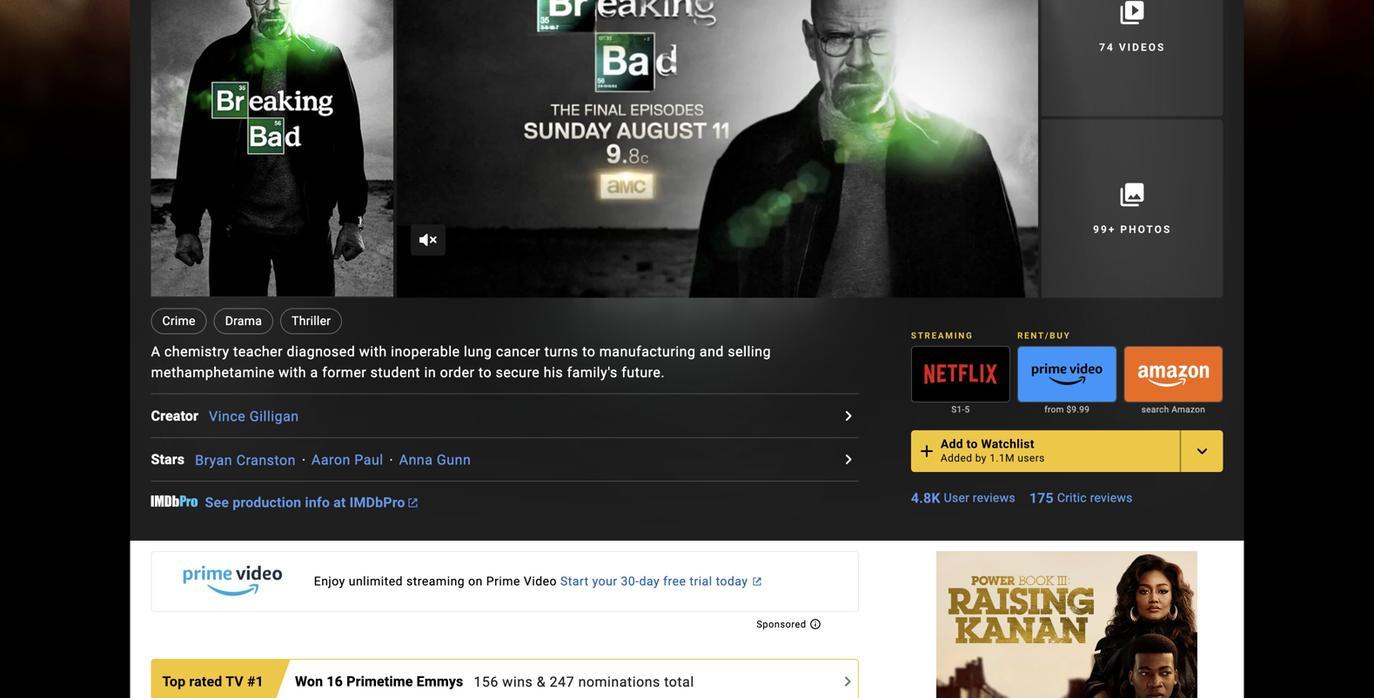 Task type: locate. For each thing, give the bounding box(es) containing it.
0 horizontal spatial to
[[479, 365, 492, 381]]

watch on prime video image
[[1018, 347, 1116, 402]]

0 vertical spatial with
[[359, 344, 387, 360]]

to
[[582, 344, 596, 360], [479, 365, 492, 381], [967, 437, 978, 452]]

from
[[1044, 405, 1064, 415]]

vince
[[209, 409, 246, 425]]

0 vertical spatial to
[[582, 344, 596, 360]]

reviews inside 4.8k user reviews
[[973, 491, 1015, 506]]

2 see full cast and crew image from the top
[[838, 450, 859, 470]]

rated
[[189, 674, 222, 690]]

gilligan
[[249, 409, 299, 425]]

here's a look at the final eight episodes of breaking bad, which premieres on sunday, august 11 at 9/8c image
[[397, 0, 1038, 298]]

turns
[[544, 344, 578, 360]]

vince gilligan button
[[209, 409, 299, 425]]

see more awards and nominations image
[[837, 672, 858, 693]]

group for search amazon
[[1124, 346, 1223, 403]]

156
[[474, 674, 499, 691]]

0 vertical spatial see full cast and crew image
[[838, 406, 859, 427]]

see production info at imdbpro button
[[205, 494, 417, 512]]

&
[[537, 674, 546, 691]]

2 vertical spatial to
[[967, 437, 978, 452]]

reviews
[[973, 491, 1015, 506], [1090, 491, 1133, 506]]

gunn
[[437, 452, 471, 469]]

see production info at imdbpro
[[205, 495, 405, 511]]

imdbpro
[[349, 495, 405, 511]]

top
[[162, 674, 186, 690]]

teacher
[[233, 344, 283, 360]]

launch inline image
[[409, 499, 417, 508]]

1 vertical spatial with
[[279, 365, 306, 381]]

search on amazon image
[[1125, 347, 1222, 402]]

175
[[1029, 490, 1054, 507]]

group
[[151, 0, 393, 298], [397, 0, 1038, 298], [911, 346, 1010, 403], [1017, 346, 1117, 403], [1124, 346, 1223, 403]]

156 wins & 247 nominations total
[[474, 674, 694, 691]]

aaron paul button
[[311, 452, 383, 469]]

to down lung
[[479, 365, 492, 381]]

trial
[[690, 575, 712, 589]]

emmys
[[417, 674, 463, 690]]

reviews inside 175 critic reviews
[[1090, 491, 1133, 506]]

1 see full cast and crew image from the top
[[838, 406, 859, 427]]

1 vertical spatial see full cast and crew image
[[838, 450, 859, 470]]

bryan cranston
[[195, 452, 296, 469]]

add image
[[916, 441, 937, 462]]

watchlist
[[981, 437, 1034, 452]]

your
[[592, 575, 617, 589]]

74 videos
[[1099, 41, 1166, 54]]

2 horizontal spatial to
[[967, 437, 978, 452]]

info
[[305, 495, 330, 511]]

reviews right 'critic'
[[1090, 491, 1133, 506]]

2 reviews from the left
[[1090, 491, 1133, 506]]

stars
[[151, 452, 185, 468]]

16
[[327, 674, 343, 690]]

to inside add to watchlist added by 1.1m users
[[967, 437, 978, 452]]

photos
[[1120, 224, 1172, 236]]

total
[[664, 674, 694, 691]]

start
[[560, 575, 589, 589]]

bryan cranston button
[[195, 452, 296, 469]]

see full cast and crew image for creator
[[838, 406, 859, 427]]

to up by
[[967, 437, 978, 452]]

creator
[[151, 408, 198, 424]]

by
[[975, 453, 987, 465]]

aaron
[[311, 452, 350, 469]]

streaming
[[911, 331, 973, 341]]

0 horizontal spatial reviews
[[973, 491, 1015, 506]]

his
[[544, 365, 563, 381]]

175 critic reviews
[[1029, 490, 1133, 507]]

with up student
[[359, 344, 387, 360]]

1 horizontal spatial reviews
[[1090, 491, 1133, 506]]

at
[[333, 495, 346, 511]]

start your 30-day free trial today link
[[151, 552, 859, 613]]

video player application
[[397, 0, 1038, 298]]

add to watchlist added by 1.1m users
[[941, 437, 1045, 465]]

won 16 primetime emmys button
[[295, 672, 474, 693]]

paul
[[354, 452, 383, 469]]

99+
[[1093, 224, 1116, 236]]

to up family's
[[582, 344, 596, 360]]

see full cast and crew image
[[838, 406, 859, 427], [838, 450, 859, 470]]

users
[[1018, 453, 1045, 465]]

s1-5 group
[[911, 346, 1010, 417]]

search amazon group
[[1124, 346, 1223, 417]]

tv
[[225, 674, 244, 690]]

74
[[1099, 41, 1115, 54]]

reviews right user
[[973, 491, 1015, 506]]

74 videos button
[[1042, 0, 1223, 116]]

wins
[[502, 674, 533, 691]]

a
[[151, 344, 161, 360]]

1 reviews from the left
[[973, 491, 1015, 506]]

aaron paul
[[311, 452, 383, 469]]

with
[[359, 344, 387, 360], [279, 365, 306, 381]]

group for from $9.99
[[1017, 346, 1117, 403]]

with left the a
[[279, 365, 306, 381]]



Task type: vqa. For each thing, say whether or not it's contained in the screenshot.
Close Prompt image at the right top of the page
no



Task type: describe. For each thing, give the bounding box(es) containing it.
and
[[700, 344, 724, 360]]

manufacturing
[[599, 344, 696, 360]]

former
[[322, 365, 367, 381]]

order
[[440, 365, 475, 381]]

search amazon link
[[1124, 403, 1223, 417]]

from $9.99
[[1044, 405, 1090, 415]]

1.1m
[[990, 453, 1015, 465]]

top rated tv #1 button
[[152, 663, 271, 699]]

search
[[1142, 405, 1169, 415]]

99+ photos button
[[1042, 120, 1223, 298]]

day
[[639, 575, 660, 589]]

amazon
[[1172, 405, 1205, 415]]

production
[[233, 495, 301, 511]]

drama
[[225, 314, 262, 329]]

1 vertical spatial to
[[479, 365, 492, 381]]

1 horizontal spatial with
[[359, 344, 387, 360]]

see full cast and crew image for stars
[[838, 450, 859, 470]]

anna gunn button
[[399, 452, 471, 469]]

videos
[[1119, 41, 1166, 54]]

thriller button
[[280, 309, 342, 335]]

anna
[[399, 452, 433, 469]]

s1-5 link
[[911, 403, 1010, 417]]

family's
[[567, 365, 618, 381]]

volume off image
[[418, 230, 438, 251]]

from $9.99 group
[[1017, 346, 1117, 417]]

anna gunn
[[399, 452, 471, 469]]

stars button
[[151, 450, 195, 470]]

watch on netflix image
[[912, 347, 1010, 402]]

from $9.99 link
[[1017, 403, 1117, 417]]

rent/buy
[[1017, 331, 1071, 341]]

247
[[550, 674, 574, 691]]

add
[[941, 437, 963, 452]]

add title to another list image
[[1192, 441, 1213, 462]]

user
[[944, 491, 970, 506]]

primetime
[[346, 674, 413, 690]]

in
[[424, 365, 436, 381]]

watch "say my name" element
[[397, 0, 1038, 298]]

1 horizontal spatial to
[[582, 344, 596, 360]]

s1-
[[951, 405, 965, 415]]

crime
[[162, 314, 196, 329]]

bryan cranston in breaking bad (2008) image
[[151, 0, 393, 297]]

added
[[941, 453, 972, 465]]

4.8k user reviews
[[911, 490, 1015, 507]]

free
[[663, 575, 686, 589]]

30-
[[621, 575, 639, 589]]

creator button
[[151, 406, 209, 427]]

a
[[310, 365, 318, 381]]

see
[[205, 495, 229, 511]]

start your 30-day free trial today
[[560, 575, 748, 589]]

thriller
[[292, 314, 331, 329]]

$9.99
[[1066, 405, 1090, 415]]

methamphetamine
[[151, 365, 275, 381]]

search amazon
[[1142, 405, 1205, 415]]

today
[[716, 575, 748, 589]]

top rated tv #1
[[162, 674, 264, 690]]

cancer
[[496, 344, 541, 360]]

0 horizontal spatial with
[[279, 365, 306, 381]]

won 16 primetime emmys
[[295, 674, 463, 690]]

chemistry
[[164, 344, 229, 360]]

a chemistry teacher diagnosed with inoperable lung cancer turns to manufacturing and selling methamphetamine with a former student in order to secure his family's future.
[[151, 344, 771, 381]]

5
[[965, 405, 970, 415]]

lung
[[464, 344, 492, 360]]

group for s1-5
[[911, 346, 1010, 403]]

critic
[[1057, 491, 1087, 506]]

4.8k
[[911, 490, 940, 507]]

#1
[[247, 674, 264, 690]]

future.
[[622, 365, 665, 381]]

crime button
[[151, 309, 207, 335]]

drama button
[[214, 309, 273, 335]]

sponsored
[[757, 620, 809, 631]]

diagnosed
[[287, 344, 355, 360]]

nominations
[[578, 674, 660, 691]]

inoperable
[[391, 344, 460, 360]]

reviews for 175
[[1090, 491, 1133, 506]]

bryan
[[195, 452, 232, 469]]

won
[[295, 674, 323, 690]]

cranston
[[236, 452, 296, 469]]

reviews for 4.8k
[[973, 491, 1015, 506]]

student
[[370, 365, 420, 381]]

vince gilligan
[[209, 409, 299, 425]]

99+ photos
[[1093, 224, 1172, 236]]



